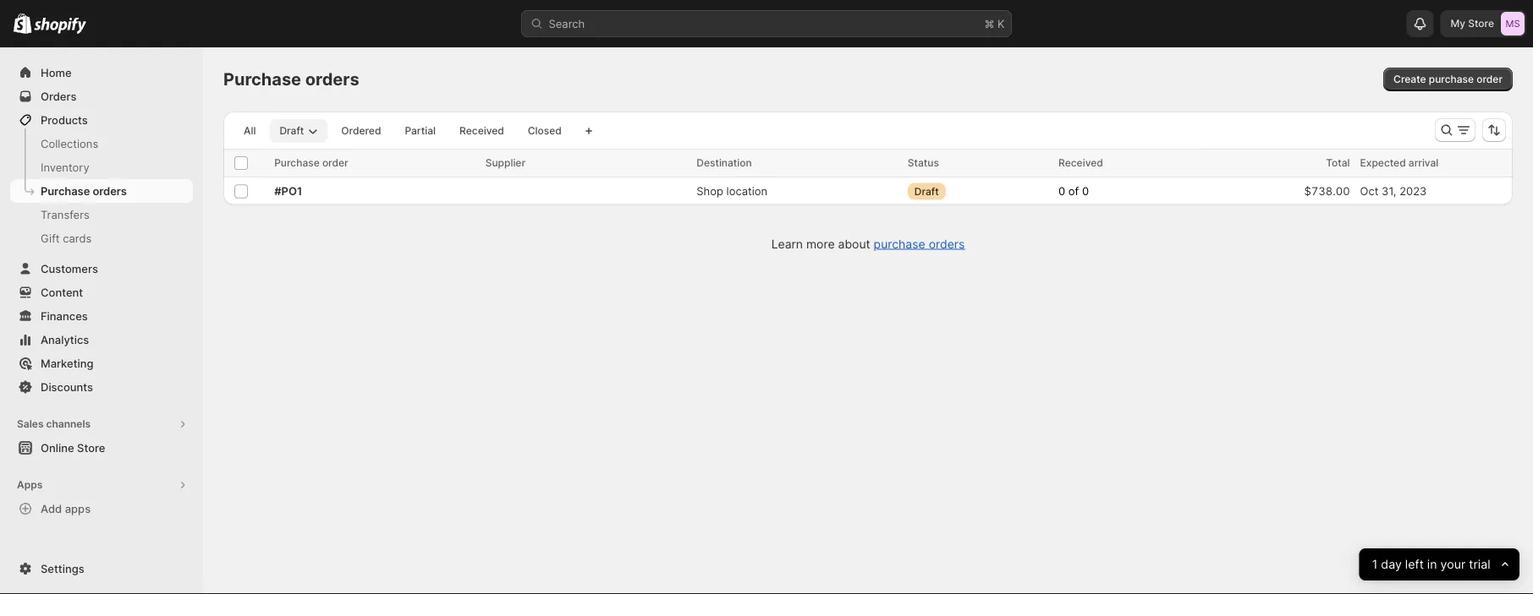 Task type: locate. For each thing, give the bounding box(es) containing it.
orders down inventory link
[[93, 184, 127, 198]]

trial
[[1469, 558, 1491, 572]]

transfers
[[41, 208, 90, 221]]

settings link
[[10, 558, 193, 581]]

1 vertical spatial order
[[322, 157, 348, 169]]

orders link
[[10, 85, 193, 108]]

1
[[1372, 558, 1378, 572]]

0 vertical spatial purchase orders
[[223, 69, 359, 90]]

add apps
[[41, 503, 91, 516]]

customers
[[41, 262, 98, 275]]

add
[[41, 503, 62, 516]]

purchase orders down inventory link
[[41, 184, 127, 198]]

draft down status
[[915, 185, 939, 198]]

1 vertical spatial draft
[[915, 185, 939, 198]]

0 vertical spatial draft
[[280, 125, 304, 137]]

0 horizontal spatial received
[[460, 125, 504, 137]]

transfers link
[[10, 203, 193, 227]]

0 horizontal spatial draft
[[280, 125, 304, 137]]

learn
[[771, 237, 803, 251]]

received
[[460, 125, 504, 137], [1059, 157, 1103, 169]]

purchase
[[1429, 73, 1474, 85], [874, 237, 925, 251]]

0 horizontal spatial purchase orders
[[41, 184, 127, 198]]

0 horizontal spatial store
[[77, 442, 105, 455]]

1 horizontal spatial purchase
[[1429, 73, 1474, 85]]

1 day left in your trial button
[[1360, 549, 1520, 581]]

0 of 0 button
[[1054, 180, 1109, 203]]

purchase order
[[274, 157, 348, 169]]

0 left of
[[1059, 185, 1066, 198]]

oct 31, 2023
[[1360, 185, 1427, 198]]

channels
[[46, 418, 91, 431]]

0 vertical spatial purchase
[[1429, 73, 1474, 85]]

1 horizontal spatial 0
[[1082, 185, 1089, 198]]

k
[[998, 17, 1005, 30]]

tab list
[[230, 118, 575, 143]]

1 horizontal spatial purchase orders
[[223, 69, 359, 90]]

1 vertical spatial purchase
[[274, 157, 320, 169]]

purchase orders link
[[10, 179, 193, 203]]

1 0 from the left
[[1059, 185, 1066, 198]]

orders up ordered
[[305, 69, 359, 90]]

content
[[41, 286, 83, 299]]

collections link
[[10, 132, 193, 156]]

0 horizontal spatial purchase
[[874, 237, 925, 251]]

gift
[[41, 232, 60, 245]]

oct
[[1360, 185, 1379, 198]]

0 horizontal spatial orders
[[93, 184, 127, 198]]

supplier
[[485, 157, 526, 169]]

your
[[1441, 558, 1466, 572]]

1 vertical spatial store
[[77, 442, 105, 455]]

closed link
[[518, 119, 572, 143]]

home link
[[10, 61, 193, 85]]

purchase up #po1
[[274, 157, 320, 169]]

orders down the status button
[[929, 237, 965, 251]]

finances
[[41, 310, 88, 323]]

purchase right about
[[874, 237, 925, 251]]

purchase
[[223, 69, 301, 90], [274, 157, 320, 169], [41, 184, 90, 198]]

0 vertical spatial store
[[1468, 17, 1494, 30]]

0
[[1059, 185, 1066, 198], [1082, 185, 1089, 198]]

ordered link
[[331, 119, 391, 143]]

1 vertical spatial received
[[1059, 157, 1103, 169]]

draft
[[280, 125, 304, 137], [915, 185, 939, 198]]

my
[[1451, 17, 1466, 30]]

about
[[838, 237, 870, 251]]

sales
[[17, 418, 44, 431]]

received up 0 of 0 dropdown button at right
[[1059, 157, 1103, 169]]

my store
[[1451, 17, 1494, 30]]

0 vertical spatial purchase
[[223, 69, 301, 90]]

1 day left in your trial
[[1372, 558, 1491, 572]]

order
[[1477, 73, 1503, 85], [322, 157, 348, 169]]

store inside online store link
[[77, 442, 105, 455]]

draft inside dropdown button
[[280, 125, 304, 137]]

store right my
[[1468, 17, 1494, 30]]

purchase up transfers
[[41, 184, 90, 198]]

0 horizontal spatial 0
[[1059, 185, 1066, 198]]

purchase up all
[[223, 69, 301, 90]]

purchase right the create
[[1429, 73, 1474, 85]]

2 vertical spatial orders
[[929, 237, 965, 251]]

create purchase order
[[1394, 73, 1503, 85]]

store
[[1468, 17, 1494, 30], [77, 442, 105, 455]]

orders
[[41, 90, 77, 103]]

apps
[[17, 479, 43, 492]]

orders
[[305, 69, 359, 90], [93, 184, 127, 198], [929, 237, 965, 251]]

expected arrival
[[1360, 157, 1439, 169]]

purchase orders up the draft dropdown button
[[223, 69, 359, 90]]

discounts link
[[10, 376, 193, 399]]

0 vertical spatial received
[[460, 125, 504, 137]]

1 vertical spatial orders
[[93, 184, 127, 198]]

shopify image
[[14, 13, 32, 34], [34, 17, 87, 34]]

received up supplier
[[460, 125, 504, 137]]

0 vertical spatial order
[[1477, 73, 1503, 85]]

store for my store
[[1468, 17, 1494, 30]]

store down sales channels button
[[77, 442, 105, 455]]

partial
[[405, 125, 436, 137]]

31,
[[1382, 185, 1397, 198]]

1 vertical spatial purchase orders
[[41, 184, 127, 198]]

order down my store
[[1477, 73, 1503, 85]]

0 right of
[[1082, 185, 1089, 198]]

0 vertical spatial orders
[[305, 69, 359, 90]]

received inside received link
[[460, 125, 504, 137]]

1 horizontal spatial store
[[1468, 17, 1494, 30]]

expected arrival button
[[1360, 155, 1456, 172]]

purchase orders
[[223, 69, 359, 90], [41, 184, 127, 198]]

tab list containing all
[[230, 118, 575, 143]]

status button
[[908, 155, 956, 172]]

arrival
[[1409, 157, 1439, 169]]

order down the ordered link
[[322, 157, 348, 169]]

0 horizontal spatial shopify image
[[14, 13, 32, 34]]

draft up 'purchase order'
[[280, 125, 304, 137]]

1 horizontal spatial received
[[1059, 157, 1103, 169]]



Task type: describe. For each thing, give the bounding box(es) containing it.
all
[[244, 125, 256, 137]]

create purchase order link
[[1384, 68, 1513, 91]]

sales channels
[[17, 418, 91, 431]]

total
[[1326, 157, 1350, 169]]

⌘
[[985, 17, 995, 30]]

home
[[41, 66, 72, 79]]

analytics link
[[10, 328, 193, 352]]

add apps button
[[10, 498, 193, 521]]

location
[[727, 185, 768, 198]]

products
[[41, 113, 88, 127]]

my store image
[[1501, 12, 1525, 36]]

orders inside purchase orders link
[[93, 184, 127, 198]]

2 horizontal spatial orders
[[929, 237, 965, 251]]

in
[[1428, 558, 1437, 572]]

#po1 link
[[274, 183, 475, 200]]

status
[[908, 157, 939, 169]]

customers link
[[10, 257, 193, 281]]

shop
[[697, 185, 723, 198]]

supplier button
[[485, 155, 542, 172]]

gift cards link
[[10, 227, 193, 250]]

day
[[1381, 558, 1402, 572]]

destination button
[[697, 155, 769, 172]]

apps button
[[10, 474, 193, 498]]

collections
[[41, 137, 98, 150]]

analytics
[[41, 333, 89, 347]]

discounts
[[41, 381, 93, 394]]

1 vertical spatial purchase
[[874, 237, 925, 251]]

inventory
[[41, 161, 89, 174]]

draft button
[[269, 119, 328, 143]]

more
[[806, 237, 835, 251]]

online store link
[[10, 437, 193, 460]]

cards
[[63, 232, 92, 245]]

store for online store
[[77, 442, 105, 455]]

2023
[[1400, 185, 1427, 198]]

partial link
[[395, 119, 446, 143]]

search
[[549, 17, 585, 30]]

purchase orders link
[[874, 237, 965, 251]]

closed
[[528, 125, 562, 137]]

#po1
[[274, 185, 302, 198]]

sales channels button
[[10, 413, 193, 437]]

inventory link
[[10, 156, 193, 179]]

ordered
[[341, 125, 381, 137]]

content link
[[10, 281, 193, 305]]

⌘ k
[[985, 17, 1005, 30]]

create
[[1394, 73, 1426, 85]]

gift cards
[[41, 232, 92, 245]]

1 horizontal spatial shopify image
[[34, 17, 87, 34]]

finances link
[[10, 305, 193, 328]]

2 vertical spatial purchase
[[41, 184, 90, 198]]

marketing link
[[10, 352, 193, 376]]

1 horizontal spatial draft
[[915, 185, 939, 198]]

0 of 0
[[1059, 185, 1089, 198]]

online
[[41, 442, 74, 455]]

all link
[[234, 119, 266, 143]]

received link
[[449, 119, 514, 143]]

of
[[1069, 185, 1079, 198]]

destination
[[697, 157, 752, 169]]

marketing
[[41, 357, 94, 370]]

online store button
[[0, 437, 203, 460]]

2 0 from the left
[[1082, 185, 1089, 198]]

left
[[1406, 558, 1424, 572]]

1 horizontal spatial orders
[[305, 69, 359, 90]]

learn more about purchase orders
[[771, 237, 965, 251]]

1 horizontal spatial order
[[1477, 73, 1503, 85]]

expected
[[1360, 157, 1406, 169]]

0 horizontal spatial order
[[322, 157, 348, 169]]

settings
[[41, 563, 84, 576]]

shop location
[[697, 185, 768, 198]]

$738.00
[[1304, 185, 1350, 198]]

apps
[[65, 503, 91, 516]]

online store
[[41, 442, 105, 455]]



Task type: vqa. For each thing, say whether or not it's contained in the screenshot.
BE to the left
no



